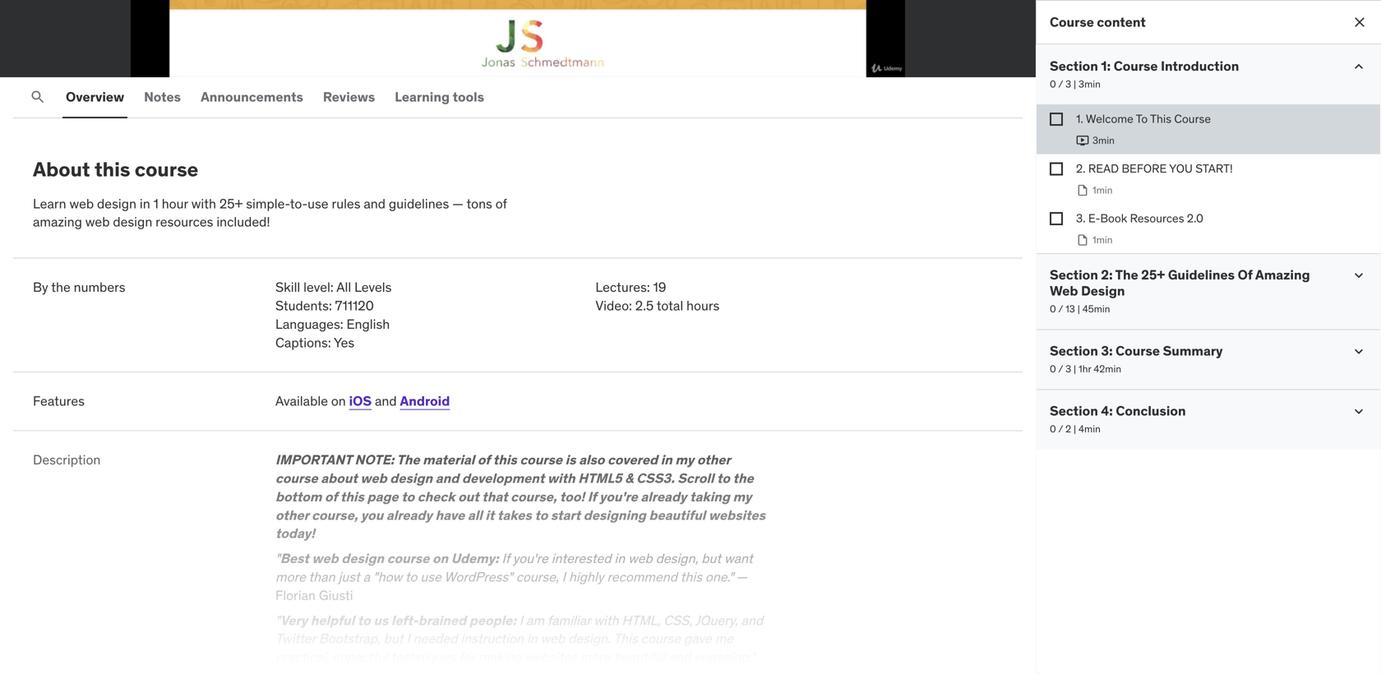 Task type: vqa. For each thing, say whether or not it's contained in the screenshot.


Task type: locate. For each thing, give the bounding box(es) containing it.
| inside section 4: conclusion 0 / 2 | 4min
[[1074, 423, 1076, 435]]

on left ios in the bottom of the page
[[331, 393, 346, 410]]

1 horizontal spatial more
[[580, 649, 610, 666]]

learn web design in 1 hour with 25+ simple-to-use rules and guidelines — tons of amazing web design resources included!
[[33, 195, 507, 230]]

announcements button
[[197, 77, 307, 117]]

but inside i am familiar with html, css, jquery, and twitter bootstrap, but i needed instruction in web design. this course gave me practical, impactful techniques for making websites more beautiful and engaging." —
[[384, 630, 403, 647]]

section 3: course summary button
[[1050, 342, 1223, 359]]

— down practical,
[[275, 667, 287, 674]]

2 3 from the top
[[1065, 363, 1071, 375]]

2 vertical spatial i
[[406, 630, 410, 647]]

notes button
[[141, 77, 184, 117]]

3:
[[1101, 342, 1113, 359]]

0 horizontal spatial you're
[[513, 550, 548, 567]]

1 vertical spatial the
[[733, 470, 754, 487]]

3min up 1.
[[1079, 78, 1101, 91]]

course up bottom
[[275, 470, 318, 487]]

with up resources
[[191, 195, 216, 212]]

i down left-
[[406, 630, 410, 647]]

1 horizontal spatial the
[[733, 470, 754, 487]]

with down is
[[547, 470, 575, 487]]

1 vertical spatial 3
[[1065, 363, 1071, 375]]

reviews button
[[320, 77, 378, 117]]

/ left 1hr
[[1058, 363, 1063, 375]]

with up design.
[[594, 612, 619, 629]]

of up development
[[477, 451, 490, 468]]

0 left 13
[[1050, 303, 1056, 315]]

interested
[[551, 550, 611, 567]]

2 " from the top
[[275, 612, 280, 629]]

2 0 from the top
[[1050, 303, 1056, 315]]

1 xsmall image from the top
[[1050, 113, 1063, 126]]

techniques
[[391, 649, 456, 666]]

0 vertical spatial —
[[452, 195, 464, 212]]

0 horizontal spatial the
[[397, 451, 420, 468]]

for
[[459, 649, 475, 666]]

design up check
[[390, 470, 433, 487]]

the
[[1115, 266, 1138, 283], [397, 451, 420, 468]]

1 vertical spatial already
[[386, 507, 432, 523]]

other
[[697, 451, 730, 468], [275, 507, 309, 523]]

in left '1'
[[140, 195, 150, 212]]

familiar
[[547, 612, 591, 629]]

course right 3:
[[1116, 342, 1160, 359]]

section for design
[[1050, 266, 1098, 283]]

0 vertical spatial 25+
[[219, 195, 243, 212]]

1 1min from the top
[[1093, 184, 1113, 196]]

other up "scroll"
[[697, 451, 730, 468]]

covered
[[608, 451, 658, 468]]

0 vertical spatial course,
[[511, 488, 557, 505]]

/ inside section 1: course introduction 0 / 3 | 3min
[[1058, 78, 1063, 91]]

0 horizontal spatial 25+
[[219, 195, 243, 212]]

3 down course content on the right of page
[[1065, 78, 1071, 91]]

more down design.
[[580, 649, 610, 666]]

in inside if you're interested in web design, but want more than just a "how to use wordpress" course, i highly recommend this one."
[[614, 550, 625, 567]]

beautiful down taking
[[649, 507, 706, 523]]

1 vertical spatial websites
[[525, 649, 577, 666]]

0 vertical spatial but
[[701, 550, 721, 567]]

hours
[[686, 297, 720, 314]]

in up recommend at left
[[614, 550, 625, 567]]

design up 'a'
[[341, 550, 384, 567]]

"
[[275, 550, 280, 567], [275, 612, 280, 629]]

3 / from the top
[[1058, 363, 1063, 375]]

more
[[275, 568, 306, 585], [580, 649, 610, 666]]

simple-
[[246, 195, 290, 212]]

this right to
[[1150, 111, 1171, 126]]

but inside if you're interested in web design, but want more than just a "how to use wordpress" course, i highly recommend this one."
[[701, 550, 721, 567]]

than
[[309, 568, 335, 585]]

/ left 13
[[1058, 303, 1063, 315]]

section for 1hr
[[1050, 342, 1098, 359]]

of right tons
[[495, 195, 507, 212]]

small image
[[1351, 267, 1367, 284], [1351, 343, 1367, 360]]

1 horizontal spatial this
[[1150, 111, 1171, 126]]

1min right start read before you start! image
[[1093, 184, 1113, 196]]

0 vertical spatial if
[[588, 488, 596, 505]]

1 horizontal spatial the
[[1115, 266, 1138, 283]]

already
[[641, 488, 687, 505], [386, 507, 432, 523]]

3 0 from the top
[[1050, 363, 1056, 375]]

" up twitter
[[275, 612, 280, 629]]

level:
[[303, 279, 334, 296]]

0 vertical spatial small image
[[1351, 58, 1367, 75]]

websites
[[709, 507, 765, 523], [525, 649, 577, 666]]

this
[[1150, 111, 1171, 126], [613, 630, 638, 647]]

and right ios in the bottom of the page
[[375, 393, 397, 410]]

0 vertical spatial 1min
[[1093, 184, 1113, 196]]

and down material
[[435, 470, 459, 487]]

design,
[[656, 550, 698, 567]]

websites down am
[[525, 649, 577, 666]]

course, up am
[[516, 568, 559, 585]]

0 left 2
[[1050, 423, 1056, 435]]

highly
[[569, 568, 604, 585]]

use inside the learn web design in 1 hour with 25+ simple-to-use rules and guidelines — tons of amazing web design resources included!
[[308, 195, 328, 212]]

css3.
[[636, 470, 675, 487]]

2 / from the top
[[1058, 303, 1063, 315]]

1 horizontal spatial on
[[432, 550, 448, 567]]

section up 1hr
[[1050, 342, 1098, 359]]

use
[[308, 195, 328, 212], [420, 568, 441, 585]]

use inside if you're interested in web design, but want more than just a "how to use wordpress" course, i highly recommend this one."
[[420, 568, 441, 585]]

section for 3min
[[1050, 58, 1098, 74]]

/ left 2
[[1058, 423, 1063, 435]]

forward 5 seconds image
[[119, 49, 139, 68]]

design inside important note: the material of this course is also covered in my other course about web design and development with html5 & css3. scroll to the bottom of this page to check out that course, too! if you're already taking my other course, you already have all it takes to start designing beautiful websites today!
[[390, 470, 433, 487]]

and
[[364, 195, 386, 212], [375, 393, 397, 410], [435, 470, 459, 487], [741, 612, 763, 629], [669, 649, 691, 666]]

/
[[1058, 78, 1063, 91], [1058, 303, 1063, 315], [1058, 363, 1063, 375], [1058, 423, 1063, 435]]

3. e-book resources 2.0
[[1076, 211, 1204, 225]]

3 inside section 3: course summary 0 / 3 | 1hr 42min
[[1065, 363, 1071, 375]]

use left rules
[[308, 195, 328, 212]]

2:
[[1101, 266, 1113, 283]]

but down '" very helpful to us left-brained people:' on the left bottom of page
[[384, 630, 403, 647]]

1 vertical spatial the
[[397, 451, 420, 468]]

you're up — florian giusti
[[513, 550, 548, 567]]

2 horizontal spatial of
[[495, 195, 507, 212]]

0 down course content on the right of page
[[1050, 78, 1056, 91]]

0 horizontal spatial the
[[51, 279, 70, 296]]

1 vertical spatial other
[[275, 507, 309, 523]]

welcome
[[1086, 111, 1133, 126]]

1 horizontal spatial i
[[519, 612, 523, 629]]

web
[[1050, 282, 1078, 299]]

0:00
[[150, 51, 174, 65]]

course inside section 1: course introduction 0 / 3 | 3min
[[1114, 58, 1158, 74]]

course, up takes
[[511, 488, 557, 505]]

xsmall image for 1. welcome to this course
[[1050, 113, 1063, 126]]

1 vertical spatial 25+
[[1141, 266, 1165, 283]]

" for very
[[275, 612, 280, 629]]

web up than
[[312, 550, 338, 567]]

1 vertical spatial with
[[547, 470, 575, 487]]

2 small image from the top
[[1351, 403, 1367, 420]]

the inside section 2: the 25+ guidelines of amazing web design 0 / 13 | 45min
[[1115, 266, 1138, 283]]

course left content
[[1050, 13, 1094, 30]]

the inside important note: the material of this course is also covered in my other course about web design and development with html5 & css3. scroll to the bottom of this page to check out that course, too! if you're already taking my other course, you already have all it takes to start designing beautiful websites today!
[[397, 451, 420, 468]]

2 section from the top
[[1050, 266, 1098, 283]]

websites down taking
[[709, 507, 765, 523]]

book
[[1100, 211, 1127, 225]]

1 vertical spatial "
[[275, 612, 280, 629]]

1 horizontal spatial use
[[420, 568, 441, 585]]

3 left 1hr
[[1065, 363, 1071, 375]]

small image
[[1351, 58, 1367, 75], [1351, 403, 1367, 420]]

0 vertical spatial of
[[495, 195, 507, 212]]

3 inside section 1: course introduction 0 / 3 | 3min
[[1065, 78, 1071, 91]]

i
[[562, 568, 566, 585], [519, 612, 523, 629], [406, 630, 410, 647]]

0 vertical spatial "
[[275, 550, 280, 567]]

2 horizontal spatial with
[[594, 612, 619, 629]]

0 vertical spatial 3
[[1065, 78, 1071, 91]]

0 vertical spatial with
[[191, 195, 216, 212]]

4 0 from the top
[[1050, 423, 1056, 435]]

2 horizontal spatial —
[[737, 568, 748, 585]]

overview
[[66, 88, 124, 105]]

0 horizontal spatial with
[[191, 195, 216, 212]]

1 vertical spatial course,
[[312, 507, 358, 523]]

1 vertical spatial small image
[[1351, 403, 1367, 420]]

1 horizontal spatial 25+
[[1141, 266, 1165, 283]]

" down today!
[[275, 550, 280, 567]]

course right 1:
[[1114, 58, 1158, 74]]

0 horizontal spatial if
[[502, 550, 510, 567]]

more down best
[[275, 568, 306, 585]]

25+ inside section 2: the 25+ guidelines of amazing web design 0 / 13 | 45min
[[1141, 266, 1165, 283]]

this right about
[[94, 157, 130, 182]]

3 for section 1: course introduction
[[1065, 78, 1071, 91]]

e-
[[1088, 211, 1100, 225]]

of inside the learn web design in 1 hour with 25+ simple-to-use rules and guidelines — tons of amazing web design resources included!
[[495, 195, 507, 212]]

close course content sidebar image
[[1351, 14, 1368, 30]]

lectures:
[[595, 279, 650, 296]]

2 vertical spatial course,
[[516, 568, 559, 585]]

0 vertical spatial 3min
[[1079, 78, 1101, 91]]

overview button
[[62, 77, 128, 117]]

25+ up included!
[[219, 195, 243, 212]]

this down design, on the bottom of page
[[680, 568, 702, 585]]

3min right play welcome to this course icon on the right top
[[1093, 134, 1115, 147]]

i left am
[[519, 612, 523, 629]]

helpful
[[310, 612, 355, 629]]

1 vertical spatial —
[[737, 568, 748, 585]]

0 horizontal spatial on
[[331, 393, 346, 410]]

section left 1:
[[1050, 58, 1098, 74]]

1 vertical spatial of
[[477, 451, 490, 468]]

hour
[[162, 195, 188, 212]]

4 section from the top
[[1050, 402, 1098, 419]]

best
[[280, 550, 309, 567]]

1 horizontal spatial with
[[547, 470, 575, 487]]

4:
[[1101, 402, 1113, 419]]

course
[[1050, 13, 1094, 30], [1114, 58, 1158, 74], [1174, 111, 1211, 126], [1116, 342, 1160, 359]]

4 / from the top
[[1058, 423, 1063, 435]]

on
[[331, 393, 346, 410], [432, 550, 448, 567]]

web inside if you're interested in web design, but want more than just a "how to use wordpress" course, i highly recommend this one."
[[628, 550, 653, 567]]

0 horizontal spatial this
[[613, 630, 638, 647]]

1 horizontal spatial websites
[[709, 507, 765, 523]]

| left 1hr
[[1074, 363, 1076, 375]]

2 horizontal spatial i
[[562, 568, 566, 585]]

section inside section 2: the 25+ guidelines of amazing web design 0 / 13 | 45min
[[1050, 266, 1098, 283]]

1 horizontal spatial you're
[[599, 488, 638, 505]]

section inside section 3: course summary 0 / 3 | 1hr 42min
[[1050, 342, 1098, 359]]

section inside section 1: course introduction 0 / 3 | 3min
[[1050, 58, 1098, 74]]

use right "how
[[420, 568, 441, 585]]

— down want
[[737, 568, 748, 585]]

already down page
[[386, 507, 432, 523]]

transcript in sidebar region image
[[877, 49, 897, 68]]

you
[[1169, 161, 1193, 176]]

web
[[69, 195, 94, 212], [85, 213, 110, 230], [360, 470, 387, 487], [312, 550, 338, 567], [628, 550, 653, 567], [541, 630, 565, 647]]

if right "too!"
[[588, 488, 596, 505]]

search image
[[30, 89, 46, 105]]

web down the familiar
[[541, 630, 565, 647]]

yes
[[334, 334, 354, 351]]

1 horizontal spatial other
[[697, 451, 730, 468]]

but up one."
[[701, 550, 721, 567]]

0 horizontal spatial websites
[[525, 649, 577, 666]]

2 1min from the top
[[1093, 233, 1113, 246]]

1.
[[1076, 111, 1083, 126]]

0 vertical spatial beautiful
[[649, 507, 706, 523]]

other up today!
[[275, 507, 309, 523]]

3 section from the top
[[1050, 342, 1098, 359]]

out
[[458, 488, 479, 505]]

it
[[485, 507, 494, 523]]

711120
[[335, 297, 374, 314]]

section inside section 4: conclusion 0 / 2 | 4min
[[1050, 402, 1098, 419]]

0 vertical spatial more
[[275, 568, 306, 585]]

start
[[551, 507, 580, 523]]

the right '2:' at the right top of page
[[1115, 266, 1138, 283]]

1 vertical spatial use
[[420, 568, 441, 585]]

to right "how
[[405, 568, 417, 585]]

my right taking
[[733, 488, 752, 505]]

| right 13
[[1077, 303, 1080, 315]]

xsmall image left 2.
[[1050, 162, 1063, 175]]

0 horizontal spatial already
[[386, 507, 432, 523]]

1 vertical spatial but
[[384, 630, 403, 647]]

0 horizontal spatial but
[[384, 630, 403, 647]]

1 horizontal spatial if
[[588, 488, 596, 505]]

in inside i am familiar with html, css, jquery, and twitter bootstrap, but i needed instruction in web design. this course gave me practical, impactful techniques for making websites more beautiful and engaging." —
[[527, 630, 537, 647]]

1 0 from the top
[[1050, 78, 1056, 91]]

0 vertical spatial you're
[[599, 488, 638, 505]]

0 horizontal spatial of
[[325, 488, 337, 505]]

0 vertical spatial use
[[308, 195, 328, 212]]

/ inside section 4: conclusion 0 / 2 | 4min
[[1058, 423, 1063, 435]]

beautiful down html,
[[614, 649, 665, 666]]

0 vertical spatial on
[[331, 393, 346, 410]]

the inside important note: the material of this course is also covered in my other course about web design and development with html5 & css3. scroll to the bottom of this page to check out that course, too! if you're already taking my other course, you already have all it takes to start designing beautiful websites today!
[[733, 470, 754, 487]]

| right 2
[[1074, 423, 1076, 435]]

section left '2:' at the right top of page
[[1050, 266, 1098, 283]]

course, down about
[[312, 507, 358, 523]]

features
[[33, 393, 85, 410]]

css,
[[663, 612, 692, 629]]

section up 2
[[1050, 402, 1098, 419]]

the
[[51, 279, 70, 296], [733, 470, 754, 487]]

section 1: course introduction button
[[1050, 58, 1239, 74]]

my up "scroll"
[[675, 451, 694, 468]]

1 vertical spatial this
[[613, 630, 638, 647]]

reviews
[[323, 88, 375, 105]]

in
[[140, 195, 150, 212], [661, 451, 672, 468], [614, 550, 625, 567], [527, 630, 537, 647]]

us
[[373, 612, 388, 629]]

this down html,
[[613, 630, 638, 647]]

small image for section 1: course introduction
[[1351, 58, 1367, 75]]

of
[[495, 195, 507, 212], [477, 451, 490, 468], [325, 488, 337, 505]]

0 vertical spatial the
[[1115, 266, 1138, 283]]

xsmall image
[[1050, 113, 1063, 126], [1050, 162, 1063, 175]]

included!
[[216, 213, 270, 230]]

1 vertical spatial on
[[432, 550, 448, 567]]

0 vertical spatial this
[[1150, 111, 1171, 126]]

0 horizontal spatial more
[[275, 568, 306, 585]]

i left highly
[[562, 568, 566, 585]]

1 small image from the top
[[1351, 267, 1367, 284]]

if up — florian giusti
[[502, 550, 510, 567]]

brained
[[418, 612, 466, 629]]

already down css3.
[[641, 488, 687, 505]]

2 vertical spatial with
[[594, 612, 619, 629]]

0 vertical spatial the
[[51, 279, 70, 296]]

1 " from the top
[[275, 550, 280, 567]]

/ inside section 2: the 25+ guidelines of amazing web design 0 / 13 | 45min
[[1058, 303, 1063, 315]]

0 vertical spatial xsmall image
[[1050, 113, 1063, 126]]

2 xsmall image from the top
[[1050, 162, 1063, 175]]

25+ right '2:' at the right top of page
[[1141, 266, 1165, 283]]

1 small image from the top
[[1351, 58, 1367, 75]]

1 horizontal spatial but
[[701, 550, 721, 567]]

the right note:
[[397, 451, 420, 468]]

to left us
[[357, 612, 371, 629]]

25+
[[219, 195, 243, 212], [1141, 266, 1165, 283]]

the right "scroll"
[[733, 470, 754, 487]]

1 vertical spatial more
[[580, 649, 610, 666]]

0 vertical spatial small image
[[1351, 267, 1367, 284]]

0 horizontal spatial use
[[308, 195, 328, 212]]

design.
[[568, 630, 611, 647]]

too!
[[560, 488, 585, 505]]

to
[[717, 470, 730, 487], [401, 488, 414, 505], [535, 507, 548, 523], [405, 568, 417, 585], [357, 612, 371, 629]]

guidelines
[[1168, 266, 1235, 283]]

websites inside important note: the material of this course is also covered in my other course about web design and development with html5 & css3. scroll to the bottom of this page to check out that course, too! if you're already taking my other course, you already have all it takes to start designing beautiful websites today!
[[709, 507, 765, 523]]

/ inside section 3: course summary 0 / 3 | 1hr 42min
[[1058, 363, 1063, 375]]

2 vertical spatial —
[[275, 667, 287, 674]]

0 vertical spatial websites
[[709, 507, 765, 523]]

introduction
[[1161, 58, 1239, 74]]

1 vertical spatial beautiful
[[614, 649, 665, 666]]

learn
[[33, 195, 66, 212]]

course right to
[[1174, 111, 1211, 126]]

0 vertical spatial already
[[641, 488, 687, 505]]

web inside important note: the material of this course is also covered in my other course about web design and development with html5 & css3. scroll to the bottom of this page to check out that course, too! if you're already taking my other course, you already have all it takes to start designing beautiful websites today!
[[360, 470, 387, 487]]

with inside i am familiar with html, css, jquery, and twitter bootstrap, but i needed instruction in web design. this course gave me practical, impactful techniques for making websites more beautiful and engaging." —
[[594, 612, 619, 629]]

2.
[[1076, 161, 1086, 176]]

of down about
[[325, 488, 337, 505]]

and down gave
[[669, 649, 691, 666]]

0 horizontal spatial —
[[275, 667, 287, 674]]

1 / from the top
[[1058, 78, 1063, 91]]

with
[[191, 195, 216, 212], [547, 470, 575, 487], [594, 612, 619, 629]]

by
[[33, 279, 48, 296]]

1 vertical spatial you're
[[513, 550, 548, 567]]

1 3 from the top
[[1065, 78, 1071, 91]]

0 vertical spatial my
[[675, 451, 694, 468]]

and inside important note: the material of this course is also covered in my other course about web design and development with html5 & css3. scroll to the bottom of this page to check out that course, too! if you're already taking my other course, you already have all it takes to start designing beautiful websites today!
[[435, 470, 459, 487]]

to left 'start'
[[535, 507, 548, 523]]

1 vertical spatial xsmall image
[[1050, 162, 1063, 175]]

web down note:
[[360, 470, 387, 487]]

course up "how
[[387, 550, 429, 567]]

0 vertical spatial i
[[562, 568, 566, 585]]

in down am
[[527, 630, 537, 647]]

me
[[715, 630, 733, 647]]

the for 2:
[[1115, 266, 1138, 283]]

more inside if you're interested in web design, but want more than just a "how to use wordpress" course, i highly recommend this one."
[[275, 568, 306, 585]]

course down css,
[[641, 630, 681, 647]]

in up css3.
[[661, 451, 672, 468]]

but
[[701, 550, 721, 567], [384, 630, 403, 647]]

1 vertical spatial if
[[502, 550, 510, 567]]

this up development
[[493, 451, 517, 468]]

1 horizontal spatial already
[[641, 488, 687, 505]]

this inside if you're interested in web design, but want more than just a "how to use wordpress" course, i highly recommend this one."
[[680, 568, 702, 585]]

you're up the designing
[[599, 488, 638, 505]]

important note: the material of this course is also covered in my other course about web design and development with html5 & css3. scroll to the bottom of this page to check out that course, too! if you're already taking my other course, you already have all it takes to start designing beautiful websites today!
[[275, 451, 765, 542]]

1 vertical spatial small image
[[1351, 343, 1367, 360]]

2 small image from the top
[[1351, 343, 1367, 360]]

0 vertical spatial other
[[697, 451, 730, 468]]

web up recommend at left
[[628, 550, 653, 567]]

play welcome to this course image
[[1076, 134, 1089, 147]]

and right rules
[[364, 195, 386, 212]]

android link
[[400, 393, 450, 410]]

1 vertical spatial 1min
[[1093, 233, 1113, 246]]

1 section from the top
[[1050, 58, 1098, 74]]

— left tons
[[452, 195, 464, 212]]

jquery,
[[695, 612, 738, 629]]

1 horizontal spatial —
[[452, 195, 464, 212]]

1 horizontal spatial my
[[733, 488, 752, 505]]

if
[[588, 488, 596, 505], [502, 550, 510, 567]]

—
[[452, 195, 464, 212], [737, 568, 748, 585], [275, 667, 287, 674]]



Task type: describe. For each thing, give the bounding box(es) containing it.
sidebar element
[[1036, 0, 1381, 674]]

levels
[[354, 279, 392, 296]]

web inside i am familiar with html, css, jquery, and twitter bootstrap, but i needed instruction in web design. this course gave me practical, impactful techniques for making websites more beautiful and engaging." —
[[541, 630, 565, 647]]

— inside the learn web design in 1 hour with 25+ simple-to-use rules and guidelines — tons of amazing web design resources included!
[[452, 195, 464, 212]]

1 vertical spatial i
[[519, 612, 523, 629]]

0 horizontal spatial other
[[275, 507, 309, 523]]

important
[[275, 451, 352, 468]]

about this course
[[33, 157, 198, 182]]

conclusion
[[1116, 402, 1186, 419]]

section 2: the 25+ guidelines of amazing web design button
[[1050, 266, 1337, 299]]

all
[[468, 507, 482, 523]]

to right page
[[401, 488, 414, 505]]

small image for section 3: course summary
[[1351, 343, 1367, 360]]

3min inside section 1: course introduction 0 / 3 | 3min
[[1079, 78, 1101, 91]]

resources
[[156, 213, 213, 230]]

2 vertical spatial of
[[325, 488, 337, 505]]

design down about this course
[[97, 195, 136, 212]]

florian
[[275, 587, 316, 604]]

ios
[[349, 393, 372, 410]]

and right jquery,
[[741, 612, 763, 629]]

students:
[[275, 297, 332, 314]]

0 inside section 4: conclusion 0 / 2 | 4min
[[1050, 423, 1056, 435]]

just
[[338, 568, 360, 585]]

instruction
[[461, 630, 524, 647]]

lectures: 19 video: 2.5 total hours
[[595, 279, 720, 314]]

| inside section 3: course summary 0 / 3 | 1hr 42min
[[1074, 363, 1076, 375]]

learning
[[395, 88, 450, 105]]

you're inside important note: the material of this course is also covered in my other course about web design and development with html5 & css3. scroll to the bottom of this page to check out that course, too! if you're already taking my other course, you already have all it takes to start designing beautiful websites today!
[[599, 488, 638, 505]]

progress bar slider
[[10, 25, 1026, 44]]

web right the amazing
[[85, 213, 110, 230]]

scroll
[[678, 470, 714, 487]]

— florian giusti
[[275, 568, 748, 604]]

small image for section 4: conclusion
[[1351, 403, 1367, 420]]

i inside if you're interested in web design, but want more than just a "how to use wordpress" course, i highly recommend this one."
[[562, 568, 566, 585]]

i am familiar with html, css, jquery, and twitter bootstrap, but i needed instruction in web design. this course gave me practical, impactful techniques for making websites more beautiful and engaging." —
[[275, 612, 763, 674]]

video:
[[595, 297, 632, 314]]

languages:
[[275, 316, 343, 332]]

in inside important note: the material of this course is also covered in my other course about web design and development with html5 & css3. scroll to the bottom of this page to check out that course, too! if you're already taking my other course, you already have all it takes to start designing beautiful websites today!
[[661, 451, 672, 468]]

course inside section 3: course summary 0 / 3 | 1hr 42min
[[1116, 342, 1160, 359]]

designing
[[583, 507, 646, 523]]

3.
[[1076, 211, 1086, 225]]

is
[[565, 451, 576, 468]]

want
[[724, 550, 753, 567]]

that
[[482, 488, 508, 505]]

if inside if you're interested in web design, but want more than just a "how to use wordpress" course, i highly recommend this one."
[[502, 550, 510, 567]]

impactful
[[332, 649, 388, 666]]

more inside i am familiar with html, css, jquery, and twitter bootstrap, but i needed instruction in web design. this course gave me practical, impactful techniques for making websites more beautiful and engaging." —
[[580, 649, 610, 666]]

design
[[1081, 282, 1125, 299]]

| inside section 2: the 25+ guidelines of amazing web design 0 / 13 | 45min
[[1077, 303, 1080, 315]]

2.0
[[1187, 211, 1204, 225]]

websites inside i am familiar with html, css, jquery, and twitter bootstrap, but i needed instruction in web design. this course gave me practical, impactful techniques for making websites more beautiful and engaging." —
[[525, 649, 577, 666]]

you
[[361, 507, 383, 523]]

0 horizontal spatial my
[[675, 451, 694, 468]]

learning tools button
[[392, 77, 487, 117]]

numbers
[[74, 279, 125, 296]]

start read before you start! image
[[1076, 184, 1089, 197]]

0 horizontal spatial i
[[406, 630, 410, 647]]

recommend
[[607, 568, 677, 585]]

tools
[[453, 88, 484, 105]]

available on ios and android
[[275, 393, 450, 410]]

skill level: all levels students: 711120 languages: english captions: yes
[[275, 279, 392, 351]]

also
[[579, 451, 605, 468]]

start e-book resources 2.0 image
[[1076, 233, 1089, 246]]

beautiful inside i am familiar with html, css, jquery, and twitter bootstrap, but i needed instruction in web design. this course gave me practical, impactful techniques for making websites more beautiful and engaging." —
[[614, 649, 665, 666]]

1 horizontal spatial of
[[477, 451, 490, 468]]

"how
[[373, 568, 402, 585]]

" for best
[[275, 550, 280, 567]]

about
[[321, 470, 357, 487]]

2.5
[[635, 297, 654, 314]]

1 vertical spatial 3min
[[1093, 134, 1115, 147]]

to inside if you're interested in web design, but want more than just a "how to use wordpress" course, i highly recommend this one."
[[405, 568, 417, 585]]

1 vertical spatial my
[[733, 488, 752, 505]]

have
[[435, 507, 465, 523]]

course inside i am familiar with html, css, jquery, and twitter bootstrap, but i needed instruction in web design. this course gave me practical, impactful techniques for making websites more beautiful and engaging." —
[[641, 630, 681, 647]]

bottom
[[275, 488, 322, 505]]

to up taking
[[717, 470, 730, 487]]

xsmall image for 2. read before you start!
[[1050, 162, 1063, 175]]

2
[[1065, 423, 1071, 435]]

note:
[[355, 451, 394, 468]]

0 inside section 1: course introduction 0 / 3 | 3min
[[1050, 78, 1056, 91]]

if inside important note: the material of this course is also covered in my other course about web design and development with html5 & css3. scroll to the bottom of this page to check out that course, too! if you're already taking my other course, you already have all it takes to start designing beautiful websites today!
[[588, 488, 596, 505]]

to-
[[290, 195, 308, 212]]

section 3: course summary 0 / 3 | 1hr 42min
[[1050, 342, 1223, 375]]

this down about
[[340, 488, 364, 505]]

xsmall image
[[1050, 212, 1063, 225]]

section 2: the 25+ guidelines of amazing web design 0 / 13 | 45min
[[1050, 266, 1310, 315]]

3 for section 3: course summary
[[1065, 363, 1071, 375]]

| inside section 1: course introduction 0 / 3 | 3min
[[1074, 78, 1076, 91]]

course up 'hour'
[[135, 157, 198, 182]]

42min
[[1094, 363, 1121, 375]]

course left is
[[520, 451, 562, 468]]

1. welcome to this course
[[1076, 111, 1211, 126]]

" very helpful to us left-brained people:
[[275, 612, 516, 629]]

notes
[[144, 88, 181, 105]]

" best web design course on udemy:
[[275, 550, 499, 567]]

0 inside section 2: the 25+ guidelines of amazing web design 0 / 13 | 45min
[[1050, 303, 1056, 315]]

this inside sidebar element
[[1150, 111, 1171, 126]]

web up the amazing
[[69, 195, 94, 212]]

engaging."
[[694, 649, 755, 666]]

gave
[[684, 630, 712, 647]]

13
[[1065, 303, 1075, 315]]

people:
[[469, 612, 516, 629]]

twitter
[[275, 630, 316, 647]]

practical,
[[275, 649, 329, 666]]

beautiful inside important note: the material of this course is also covered in my other course about web design and development with html5 & css3. scroll to the bottom of this page to check out that course, too! if you're already taking my other course, you already have all it takes to start designing beautiful websites today!
[[649, 507, 706, 523]]

in inside the learn web design in 1 hour with 25+ simple-to-use rules and guidelines — tons of amazing web design resources included!
[[140, 195, 150, 212]]

total
[[657, 297, 683, 314]]

&
[[625, 470, 633, 487]]

amazing
[[33, 213, 82, 230]]

udemy:
[[451, 550, 499, 567]]

skill
[[275, 279, 300, 296]]

with inside important note: the material of this course is also covered in my other course about web design and development with html5 & css3. scroll to the bottom of this page to check out that course, too! if you're already taking my other course, you already have all it takes to start designing beautiful websites today!
[[547, 470, 575, 487]]

1min for read
[[1093, 184, 1113, 196]]

you're inside if you're interested in web design, but want more than just a "how to use wordpress" course, i highly recommend this one."
[[513, 550, 548, 567]]

rules
[[332, 195, 360, 212]]

— inside — florian giusti
[[737, 568, 748, 585]]

the for note:
[[397, 451, 420, 468]]

to
[[1136, 111, 1148, 126]]

section 4: conclusion button
[[1050, 402, 1186, 419]]

today!
[[275, 525, 315, 542]]

material
[[423, 451, 475, 468]]

announcements
[[201, 88, 303, 105]]

start!
[[1196, 161, 1233, 176]]

this inside i am familiar with html, css, jquery, and twitter bootstrap, but i needed instruction in web design. this course gave me practical, impactful techniques for making websites more beautiful and engaging." —
[[613, 630, 638, 647]]

guidelines
[[389, 195, 449, 212]]

25+ inside the learn web design in 1 hour with 25+ simple-to-use rules and guidelines — tons of amazing web design resources included!
[[219, 195, 243, 212]]

1min for e-
[[1093, 233, 1113, 246]]

am
[[526, 612, 544, 629]]

english
[[346, 316, 390, 332]]

course, inside if you're interested in web design, but want more than just a "how to use wordpress" course, i highly recommend this one."
[[516, 568, 559, 585]]

tons
[[467, 195, 492, 212]]

0 inside section 3: course summary 0 / 3 | 1hr 42min
[[1050, 363, 1056, 375]]

with inside the learn web design in 1 hour with 25+ simple-to-use rules and guidelines — tons of amazing web design resources included!
[[191, 195, 216, 212]]

design left resources
[[113, 213, 152, 230]]

and inside the learn web design in 1 hour with 25+ simple-to-use rules and guidelines — tons of amazing web design resources included!
[[364, 195, 386, 212]]

html,
[[622, 612, 660, 629]]

takes
[[497, 507, 532, 523]]

bootstrap,
[[319, 630, 380, 647]]

making
[[478, 649, 521, 666]]

page
[[367, 488, 398, 505]]

— inside i am familiar with html, css, jquery, and twitter bootstrap, but i needed instruction in web design. this course gave me practical, impactful techniques for making websites more beautiful and engaging." —
[[275, 667, 287, 674]]

small image for section 2: the 25+ guidelines of amazing web design
[[1351, 267, 1367, 284]]

summary
[[1163, 342, 1223, 359]]



